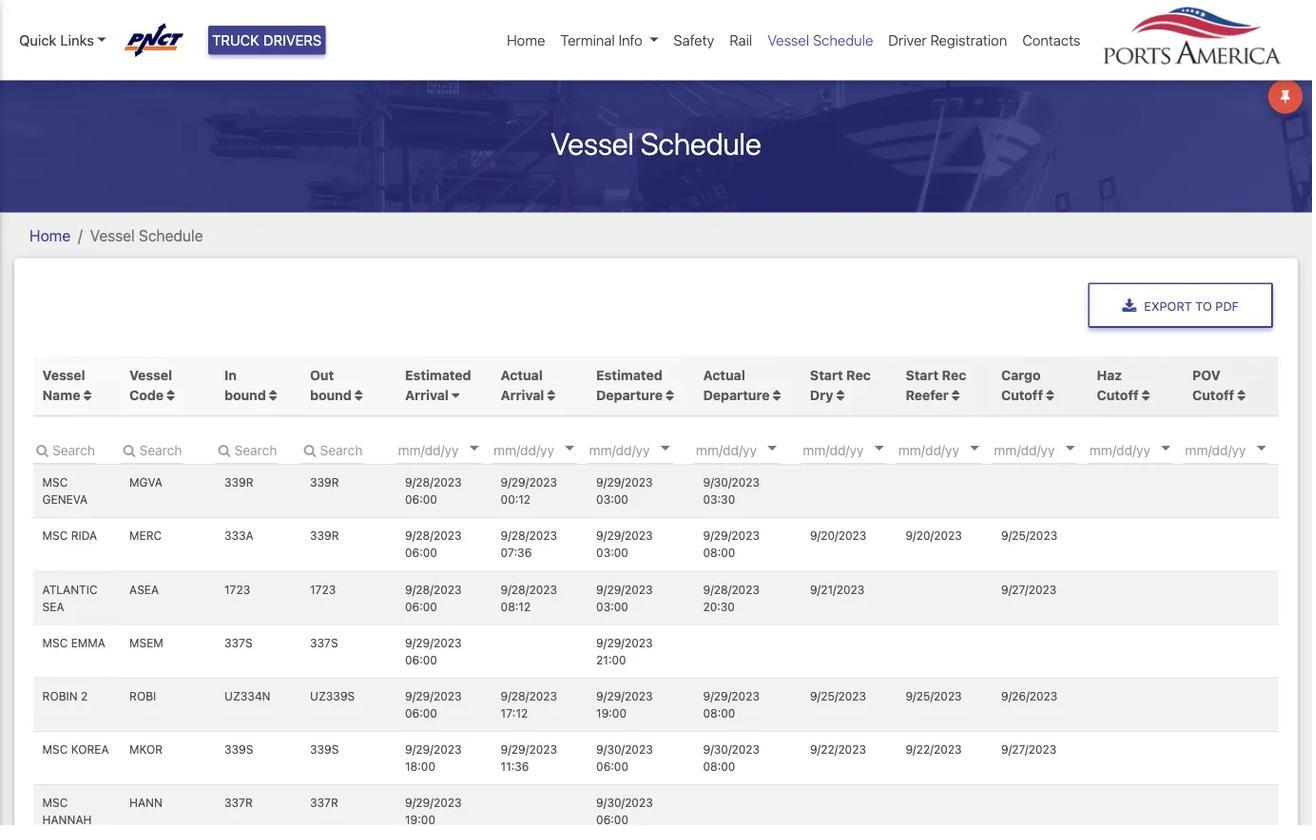 Task type: vqa. For each thing, say whether or not it's contained in the screenshot.
"9/29/2023 08:00"
yes



Task type: describe. For each thing, give the bounding box(es) containing it.
quick
[[19, 32, 56, 48]]

9/29/2023 18:00
[[405, 743, 462, 773]]

truck drivers
[[212, 32, 322, 48]]

1 337s from the left
[[224, 636, 253, 649]]

uz339s
[[310, 690, 355, 703]]

mgva
[[129, 476, 163, 489]]

quick links link
[[19, 29, 106, 51]]

1 horizontal spatial 9/25/2023
[[906, 690, 962, 703]]

open calendar image for fourth the "mm/dd/yy" field from left
[[970, 446, 979, 451]]

vessel schedule link
[[760, 22, 881, 58]]

9/28/2023 07:36
[[501, 529, 557, 560]]

korea
[[71, 743, 109, 756]]

1 horizontal spatial home
[[507, 32, 545, 48]]

departure for estimated
[[596, 388, 663, 403]]

2 1723 from the left
[[310, 583, 336, 596]]

06:00 for 9/28/2023 07:36
[[405, 546, 437, 560]]

msc korea
[[42, 743, 109, 756]]

9/29/2023 03:00 for 9/28/2023 08:12
[[596, 583, 653, 613]]

start rec dry
[[810, 368, 871, 403]]

00:12
[[501, 493, 531, 506]]

vessel name
[[42, 368, 85, 403]]

actual arrival
[[501, 368, 544, 403]]

uz334n
[[224, 690, 271, 703]]

open calendar image for first the "mm/dd/yy" field from left
[[661, 446, 670, 451]]

driver registration
[[888, 32, 1007, 48]]

driver registration link
[[881, 22, 1015, 58]]

9/29/2023 06:00 for uz339s
[[405, 690, 462, 720]]

21:00
[[596, 653, 626, 667]]

atlantic
[[42, 583, 97, 596]]

333a
[[224, 529, 254, 543]]

estimated arrival
[[405, 368, 471, 403]]

actual for actual arrival
[[501, 368, 543, 383]]

9/29/2023 00:12
[[501, 476, 557, 506]]

11:36
[[501, 760, 529, 773]]

03:00 for 9/29/2023 00:12
[[596, 493, 628, 506]]

truck
[[212, 32, 259, 48]]

reefer
[[906, 388, 949, 403]]

9/28/2023 20:30
[[703, 583, 760, 613]]

to
[[1196, 298, 1212, 313]]

18:00
[[405, 760, 435, 773]]

safety link
[[666, 22, 722, 58]]

in bound
[[224, 368, 269, 403]]

haz cutoff
[[1097, 368, 1139, 403]]

links
[[60, 32, 94, 48]]

geneva
[[42, 493, 88, 506]]

2
[[81, 690, 88, 703]]

rail link
[[722, 22, 760, 58]]

08:12
[[501, 600, 531, 613]]

actual for actual departure
[[703, 368, 745, 383]]

export to pdf link
[[1088, 283, 1273, 328]]

6 mm/dd/yy field from the left
[[1088, 435, 1202, 464]]

08:00 for 9/29/2023 03:00
[[703, 546, 735, 560]]

9/29/2023 11:36
[[501, 743, 557, 773]]

msc hannah
[[42, 796, 92, 826]]

03:00 for 9/28/2023 07:36
[[596, 546, 628, 560]]

9/30/2023 for 08:00
[[703, 743, 760, 756]]

rail
[[730, 32, 752, 48]]

hann
[[129, 796, 162, 810]]

robin
[[42, 690, 78, 703]]

9/29/2023 08:00 for 9/25/2023
[[703, 690, 760, 720]]

bound for in
[[224, 388, 266, 403]]

sea
[[42, 600, 64, 613]]

msc rida
[[42, 529, 97, 543]]

0 horizontal spatial 9/25/2023
[[810, 690, 866, 703]]

2 vertical spatial vessel schedule
[[90, 226, 203, 244]]

msc geneva
[[42, 476, 88, 506]]

pov cutoff
[[1192, 368, 1234, 403]]

terminal
[[560, 32, 615, 48]]

open calendar image for seventh the "mm/dd/yy" field from the left
[[1257, 446, 1266, 451]]

arrival for estimated arrival
[[405, 388, 449, 403]]

08:00 for 9/29/2023 19:00
[[703, 707, 735, 720]]

out
[[310, 368, 334, 383]]

03:30
[[703, 493, 735, 506]]

name
[[42, 388, 80, 403]]

1 horizontal spatial schedule
[[641, 125, 761, 161]]

4 mm/dd/yy field from the left
[[897, 435, 1011, 464]]

export to pdf
[[1144, 298, 1239, 313]]

merc
[[129, 529, 162, 543]]

estimated for arrival
[[405, 368, 471, 383]]

code
[[129, 388, 164, 403]]

safety
[[674, 32, 714, 48]]

departure for actual
[[703, 388, 770, 403]]

9/29/2023 03:00 for 9/29/2023 00:12
[[596, 476, 653, 506]]

2 337s from the left
[[310, 636, 338, 649]]

20:30
[[703, 600, 735, 613]]

open calendar image for sixth the "mm/dd/yy" field from right
[[767, 446, 777, 451]]

9/28/2023 17:12
[[501, 690, 557, 720]]

19:00
[[596, 707, 627, 720]]

pov
[[1192, 368, 1221, 383]]

cargo cutoff
[[1001, 368, 1043, 403]]

dry
[[810, 388, 833, 403]]

3 mm/dd/yy field from the left
[[801, 435, 915, 464]]

terminal info
[[560, 32, 643, 48]]

export
[[1144, 298, 1192, 313]]

cutoff for haz
[[1097, 388, 1139, 403]]

9/26/2023
[[1001, 690, 1058, 703]]

atlantic sea
[[42, 583, 97, 613]]

driver
[[888, 32, 927, 48]]

9/28/2023 06:00 for 07:36
[[405, 529, 462, 560]]

actual departure
[[703, 368, 770, 403]]

2 9/20/2023 from the left
[[906, 529, 962, 543]]

pdf
[[1215, 298, 1239, 313]]

9/30/2023 for 06:00
[[596, 743, 653, 756]]

mkor
[[129, 743, 163, 756]]



Task type: locate. For each thing, give the bounding box(es) containing it.
9/30/2023
[[703, 476, 760, 489], [596, 743, 653, 756], [703, 743, 760, 756], [596, 796, 653, 810]]

2 horizontal spatial cutoff
[[1192, 388, 1234, 403]]

1 vertical spatial 9/29/2023 03:00
[[596, 529, 653, 560]]

339r for 339r
[[310, 476, 339, 489]]

estimated for departure
[[596, 368, 662, 383]]

actual inside actual departure
[[703, 368, 745, 383]]

start
[[810, 368, 843, 383], [906, 368, 939, 383]]

quick links
[[19, 32, 94, 48]]

2 estimated from the left
[[596, 368, 662, 383]]

0 vertical spatial 9/28/2023 06:00
[[405, 476, 462, 506]]

1 vertical spatial 9/29/2023 06:00
[[405, 690, 462, 720]]

mm/dd/yy field down "estimated departure"
[[587, 435, 701, 464]]

2 9/29/2023 03:00 from the top
[[596, 529, 653, 560]]

rida
[[71, 529, 97, 543]]

9/25/2023
[[1001, 529, 1057, 543], [810, 690, 866, 703], [906, 690, 962, 703]]

0 horizontal spatial cutoff
[[1001, 388, 1043, 403]]

339s down uz334n
[[224, 743, 253, 756]]

estimated departure
[[596, 368, 663, 403]]

open calendar image
[[767, 446, 777, 451], [970, 446, 979, 451], [1065, 446, 1075, 451], [1161, 446, 1171, 451]]

0 horizontal spatial home
[[29, 226, 70, 244]]

1 vertical spatial 9/28/2023 06:00
[[405, 529, 462, 560]]

1 horizontal spatial 9/20/2023
[[906, 529, 962, 543]]

7 mm/dd/yy field from the left
[[1183, 435, 1297, 464]]

bound for out
[[310, 388, 352, 403]]

1 9/20/2023 from the left
[[810, 529, 866, 543]]

9/27/2023 for 9/22/2023
[[1001, 743, 1057, 756]]

1 horizontal spatial rec
[[942, 368, 966, 383]]

3 03:00 from the top
[[596, 600, 628, 613]]

1 vertical spatial home
[[29, 226, 70, 244]]

0 horizontal spatial 339s
[[224, 743, 253, 756]]

rec left start rec reefer
[[846, 368, 871, 383]]

9/22/2023
[[810, 743, 866, 756], [906, 743, 962, 756]]

2 cutoff from the left
[[1097, 388, 1139, 403]]

2 open calendar image from the left
[[874, 446, 884, 451]]

9/20/2023
[[810, 529, 866, 543], [906, 529, 962, 543]]

emma
[[71, 636, 105, 649]]

2 vertical spatial schedule
[[139, 226, 203, 244]]

07:36
[[501, 546, 532, 560]]

msc for msc geneva
[[42, 476, 68, 489]]

0 horizontal spatial 1723
[[224, 583, 250, 596]]

9/28/2023
[[405, 476, 462, 489], [405, 529, 462, 543], [501, 529, 557, 543], [405, 583, 462, 596], [501, 583, 557, 596], [703, 583, 760, 596], [501, 690, 557, 703]]

1 start from the left
[[810, 368, 843, 383]]

drivers
[[263, 32, 322, 48]]

06:00 inside 9/30/2023 06:00
[[596, 760, 628, 773]]

2 msc from the top
[[42, 529, 68, 543]]

haz
[[1097, 368, 1122, 383]]

0 horizontal spatial bound
[[224, 388, 266, 403]]

rec inside start rec dry
[[846, 368, 871, 383]]

0 vertical spatial 9/29/2023 06:00
[[405, 636, 462, 667]]

2 9/22/2023 from the left
[[906, 743, 962, 756]]

1 horizontal spatial arrival
[[501, 388, 544, 403]]

9/29/2023 21:00
[[596, 636, 653, 667]]

msc left rida
[[42, 529, 68, 543]]

open calendar image for third the "mm/dd/yy" field from the left
[[874, 446, 884, 451]]

msc left emma
[[42, 636, 68, 649]]

9/29/2023 06:00
[[405, 636, 462, 667], [405, 690, 462, 720]]

9/21/2023
[[810, 583, 865, 596]]

2 vertical spatial 9/29/2023 03:00
[[596, 583, 653, 613]]

0 vertical spatial 9/29/2023 08:00
[[703, 529, 760, 560]]

cutoff for cargo
[[1001, 388, 1043, 403]]

9/29/2023
[[501, 476, 557, 489], [596, 476, 653, 489], [596, 529, 653, 543], [703, 529, 760, 543], [596, 583, 653, 596], [405, 636, 462, 649], [596, 636, 653, 649], [405, 690, 462, 703], [596, 690, 653, 703], [703, 690, 760, 703], [405, 743, 462, 756], [501, 743, 557, 756], [405, 796, 462, 810]]

rec for start rec reefer
[[942, 368, 966, 383]]

1 msc from the top
[[42, 476, 68, 489]]

msc for msc korea
[[42, 743, 68, 756]]

0 horizontal spatial 9/22/2023
[[810, 743, 866, 756]]

1 vertical spatial 9/29/2023 08:00
[[703, 690, 760, 720]]

1 vertical spatial schedule
[[641, 125, 761, 161]]

mm/dd/yy field up '9/30/2023 03:30'
[[694, 435, 808, 464]]

03:00 for 9/28/2023 08:12
[[596, 600, 628, 613]]

1 1723 from the left
[[224, 583, 250, 596]]

1 horizontal spatial 337r
[[310, 796, 338, 810]]

arrival inside estimated arrival
[[405, 388, 449, 403]]

1 horizontal spatial start
[[906, 368, 939, 383]]

1 open calendar image from the left
[[767, 446, 777, 451]]

contacts link
[[1015, 22, 1088, 58]]

msc inside msc hannah
[[42, 796, 68, 810]]

17:12
[[501, 707, 528, 720]]

bound inside out bound
[[310, 388, 352, 403]]

337s up uz334n
[[224, 636, 253, 649]]

departure
[[596, 388, 663, 403], [703, 388, 770, 403]]

home
[[507, 32, 545, 48], [29, 226, 70, 244]]

9/29/2023 06:00 for 337s
[[405, 636, 462, 667]]

9/29/2023 19:00
[[596, 690, 653, 720]]

9/30/2023 08:00
[[703, 743, 760, 773]]

rec
[[846, 368, 871, 383], [942, 368, 966, 383]]

2 9/28/2023 06:00 from the top
[[405, 529, 462, 560]]

1 estimated from the left
[[405, 368, 471, 383]]

03:00 right '9/28/2023 07:36'
[[596, 546, 628, 560]]

mm/dd/yy field down 'pov cutoff'
[[1183, 435, 1297, 464]]

9/30/2023 for 03:30
[[703, 476, 760, 489]]

mm/dd/yy field down dry
[[801, 435, 915, 464]]

start up reefer
[[906, 368, 939, 383]]

1 9/29/2023 03:00 from the top
[[596, 476, 653, 506]]

2 bound from the left
[[310, 388, 352, 403]]

0 vertical spatial 9/27/2023
[[1001, 583, 1057, 596]]

0 horizontal spatial actual
[[501, 368, 543, 383]]

0 horizontal spatial start
[[810, 368, 843, 383]]

9/30/2023 03:30
[[703, 476, 760, 506]]

2 mm/dd/yy field from the left
[[694, 435, 808, 464]]

9/28/2023 06:00 left 00:12
[[405, 476, 462, 506]]

06:00
[[405, 493, 437, 506], [405, 546, 437, 560], [405, 600, 437, 613], [405, 653, 437, 667], [405, 707, 437, 720], [596, 760, 628, 773]]

estimated inside "estimated departure"
[[596, 368, 662, 383]]

9/29/2023 08:00 up 9/30/2023 08:00
[[703, 690, 760, 720]]

1 horizontal spatial 9/22/2023
[[906, 743, 962, 756]]

home link
[[499, 22, 553, 58], [29, 226, 70, 244]]

msc emma
[[42, 636, 105, 649]]

5 msc from the top
[[42, 796, 68, 810]]

1 9/28/2023 06:00 from the top
[[405, 476, 462, 506]]

arrival right estimated arrival
[[501, 388, 544, 403]]

start up dry
[[810, 368, 843, 383]]

terminal info link
[[553, 22, 666, 58]]

1 actual from the left
[[501, 368, 543, 383]]

1 vertical spatial 03:00
[[596, 546, 628, 560]]

1 vertical spatial home link
[[29, 226, 70, 244]]

vessel code
[[129, 368, 172, 403]]

0 horizontal spatial 9/20/2023
[[810, 529, 866, 543]]

08:00 up 9/28/2023 20:30
[[703, 546, 735, 560]]

3 9/28/2023 06:00 from the top
[[405, 583, 462, 613]]

9/28/2023 06:00 for 08:12
[[405, 583, 462, 613]]

0 horizontal spatial rec
[[846, 368, 871, 383]]

mm/dd/yy field down cargo cutoff on the top right of page
[[992, 435, 1106, 464]]

arrival
[[405, 388, 449, 403], [501, 388, 544, 403]]

mm/dd/yy field
[[587, 435, 701, 464], [694, 435, 808, 464], [801, 435, 915, 464], [897, 435, 1011, 464], [992, 435, 1106, 464], [1088, 435, 1202, 464], [1183, 435, 1297, 464]]

3 open calendar image from the left
[[1257, 446, 1266, 451]]

msc left 'korea'
[[42, 743, 68, 756]]

339s down the uz339s
[[310, 743, 339, 756]]

out bound
[[310, 368, 355, 403]]

arrival right out bound
[[405, 388, 449, 403]]

3 08:00 from the top
[[703, 760, 735, 773]]

06:00 for 9/28/2023 17:12
[[405, 707, 437, 720]]

start for dry
[[810, 368, 843, 383]]

1 337r from the left
[[224, 796, 253, 810]]

9/28/2023 06:00 left the "07:36" at the left bottom
[[405, 529, 462, 560]]

robi
[[129, 690, 156, 703]]

2 vertical spatial 08:00
[[703, 760, 735, 773]]

1 departure from the left
[[596, 388, 663, 403]]

msc up geneva
[[42, 476, 68, 489]]

rec for start rec dry
[[846, 368, 871, 383]]

open calendar image for fifth the "mm/dd/yy" field from left
[[1065, 446, 1075, 451]]

1 9/29/2023 08:00 from the top
[[703, 529, 760, 560]]

0 horizontal spatial vessel schedule
[[90, 226, 203, 244]]

1 horizontal spatial actual
[[703, 368, 745, 383]]

2 9/29/2023 06:00 from the top
[[405, 690, 462, 720]]

start rec reefer
[[906, 368, 966, 403]]

08:00
[[703, 546, 735, 560], [703, 707, 735, 720], [703, 760, 735, 773]]

9/29/2023 03:00 for 9/28/2023 07:36
[[596, 529, 653, 560]]

339s
[[224, 743, 253, 756], [310, 743, 339, 756]]

1 vertical spatial 08:00
[[703, 707, 735, 720]]

2 start from the left
[[906, 368, 939, 383]]

0 vertical spatial schedule
[[813, 32, 873, 48]]

asea
[[129, 583, 159, 596]]

None field
[[33, 435, 96, 464], [120, 435, 183, 464], [215, 435, 278, 464], [301, 435, 364, 464], [33, 435, 96, 464], [120, 435, 183, 464], [215, 435, 278, 464], [301, 435, 364, 464]]

open calendar image
[[661, 446, 670, 451], [874, 446, 884, 451], [1257, 446, 1266, 451]]

msem
[[129, 636, 163, 649]]

2 departure from the left
[[703, 388, 770, 403]]

08:00 for 9/30/2023 06:00
[[703, 760, 735, 773]]

1 bound from the left
[[224, 388, 266, 403]]

info
[[619, 32, 643, 48]]

msc up hannah
[[42, 796, 68, 810]]

cutoff down pov
[[1192, 388, 1234, 403]]

cutoff down cargo
[[1001, 388, 1043, 403]]

9/27/2023 for 9/21/2023
[[1001, 583, 1057, 596]]

5 mm/dd/yy field from the left
[[992, 435, 1106, 464]]

3 9/29/2023 03:00 from the top
[[596, 583, 653, 613]]

06:00 for 9/29/2023 00:12
[[405, 493, 437, 506]]

9/28/2023 06:00
[[405, 476, 462, 506], [405, 529, 462, 560], [405, 583, 462, 613]]

msc for msc emma
[[42, 636, 68, 649]]

2 08:00 from the top
[[703, 707, 735, 720]]

0 vertical spatial 08:00
[[703, 546, 735, 560]]

1 horizontal spatial 1723
[[310, 583, 336, 596]]

3 msc from the top
[[42, 636, 68, 649]]

3 open calendar image from the left
[[1065, 446, 1075, 451]]

0 horizontal spatial departure
[[596, 388, 663, 403]]

2 03:00 from the top
[[596, 546, 628, 560]]

0 vertical spatial home
[[507, 32, 545, 48]]

2 vertical spatial 9/28/2023 06:00
[[405, 583, 462, 613]]

vessel
[[768, 32, 809, 48], [551, 125, 634, 161], [90, 226, 135, 244], [42, 368, 85, 383], [129, 368, 172, 383]]

2 horizontal spatial schedule
[[813, 32, 873, 48]]

1 arrival from the left
[[405, 388, 449, 403]]

1 rec from the left
[[846, 368, 871, 383]]

1 horizontal spatial home link
[[499, 22, 553, 58]]

337r
[[224, 796, 253, 810], [310, 796, 338, 810]]

download image
[[1122, 298, 1137, 314]]

1 9/22/2023 from the left
[[810, 743, 866, 756]]

4 open calendar image from the left
[[1161, 446, 1171, 451]]

registration
[[930, 32, 1007, 48]]

1 vertical spatial 9/27/2023
[[1001, 743, 1057, 756]]

2 open calendar image from the left
[[970, 446, 979, 451]]

0 horizontal spatial open calendar image
[[661, 446, 670, 451]]

08:00 right 9/30/2023 06:00
[[703, 760, 735, 773]]

0 vertical spatial 9/29/2023 03:00
[[596, 476, 653, 506]]

msc for msc rida
[[42, 529, 68, 543]]

339r for 333a
[[310, 529, 339, 543]]

08:00 up 9/30/2023 08:00
[[703, 707, 735, 720]]

3 cutoff from the left
[[1192, 388, 1234, 403]]

1 cutoff from the left
[[1001, 388, 1043, 403]]

2 horizontal spatial open calendar image
[[1257, 446, 1266, 451]]

2 horizontal spatial 9/25/2023
[[1001, 529, 1057, 543]]

bound down in
[[224, 388, 266, 403]]

2 horizontal spatial vessel schedule
[[768, 32, 873, 48]]

06:00 for 9/28/2023 08:12
[[405, 600, 437, 613]]

0 vertical spatial vessel schedule
[[768, 32, 873, 48]]

contacts
[[1022, 32, 1081, 48]]

4 msc from the top
[[42, 743, 68, 756]]

bound inside in bound
[[224, 388, 266, 403]]

9/29/2023 08:00 for 9/20/2023
[[703, 529, 760, 560]]

2 9/29/2023 08:00 from the top
[[703, 690, 760, 720]]

1 open calendar image from the left
[[661, 446, 670, 451]]

in
[[224, 368, 237, 383]]

2 339s from the left
[[310, 743, 339, 756]]

03:00
[[596, 493, 628, 506], [596, 546, 628, 560], [596, 600, 628, 613]]

1 horizontal spatial 337s
[[310, 636, 338, 649]]

1 horizontal spatial cutoff
[[1097, 388, 1139, 403]]

rec up reefer
[[942, 368, 966, 383]]

start inside start rec reefer
[[906, 368, 939, 383]]

mm/dd/yy field down haz cutoff
[[1088, 435, 1202, 464]]

9/30/2023 06:00
[[596, 743, 653, 773]]

337s up the uz339s
[[310, 636, 338, 649]]

1 horizontal spatial bound
[[310, 388, 352, 403]]

9/29/2023 08:00 down 03:30
[[703, 529, 760, 560]]

1 horizontal spatial open calendar image
[[874, 446, 884, 451]]

0 horizontal spatial schedule
[[139, 226, 203, 244]]

08:00 inside 9/30/2023 08:00
[[703, 760, 735, 773]]

337s
[[224, 636, 253, 649], [310, 636, 338, 649]]

1 horizontal spatial 339s
[[310, 743, 339, 756]]

msc inside msc geneva
[[42, 476, 68, 489]]

2 rec from the left
[[942, 368, 966, 383]]

truck drivers link
[[208, 26, 325, 55]]

1 vertical spatial vessel schedule
[[551, 125, 761, 161]]

0 horizontal spatial 337s
[[224, 636, 253, 649]]

1 03:00 from the top
[[596, 493, 628, 506]]

schedule
[[813, 32, 873, 48], [641, 125, 761, 161], [139, 226, 203, 244]]

9/29/2023 08:00
[[703, 529, 760, 560], [703, 690, 760, 720]]

open calendar image for sixth the "mm/dd/yy" field from left
[[1161, 446, 1171, 451]]

start for reefer
[[906, 368, 939, 383]]

0 horizontal spatial 337r
[[224, 796, 253, 810]]

1 horizontal spatial estimated
[[596, 368, 662, 383]]

339r
[[224, 476, 253, 489], [310, 476, 339, 489], [310, 529, 339, 543]]

9/28/2023 06:00 left 08:12
[[405, 583, 462, 613]]

cutoff down haz
[[1097, 388, 1139, 403]]

msc for msc hannah
[[42, 796, 68, 810]]

2 9/27/2023 from the top
[[1001, 743, 1057, 756]]

9/28/2023 06:00 for 00:12
[[405, 476, 462, 506]]

0 horizontal spatial home link
[[29, 226, 70, 244]]

bound down out
[[310, 388, 352, 403]]

1 horizontal spatial departure
[[703, 388, 770, 403]]

03:00 right 9/29/2023 00:12
[[596, 493, 628, 506]]

1 mm/dd/yy field from the left
[[587, 435, 701, 464]]

actual inside the actual arrival
[[501, 368, 543, 383]]

robin 2
[[42, 690, 88, 703]]

0 vertical spatial 03:00
[[596, 493, 628, 506]]

9/29/2023 03:00
[[596, 476, 653, 506], [596, 529, 653, 560], [596, 583, 653, 613]]

cutoff
[[1001, 388, 1043, 403], [1097, 388, 1139, 403], [1192, 388, 1234, 403]]

cargo
[[1001, 368, 1041, 383]]

2 337r from the left
[[310, 796, 338, 810]]

2 actual from the left
[[703, 368, 745, 383]]

1 339s from the left
[[224, 743, 253, 756]]

2 vertical spatial 03:00
[[596, 600, 628, 613]]

2 arrival from the left
[[501, 388, 544, 403]]

rec inside start rec reefer
[[942, 368, 966, 383]]

9/28/2023 08:12
[[501, 583, 557, 613]]

1 08:00 from the top
[[703, 546, 735, 560]]

03:00 up 9/29/2023 21:00
[[596, 600, 628, 613]]

1 horizontal spatial vessel schedule
[[551, 125, 761, 161]]

0 vertical spatial home link
[[499, 22, 553, 58]]

estimated
[[405, 368, 471, 383], [596, 368, 662, 383]]

start inside start rec dry
[[810, 368, 843, 383]]

1 9/29/2023 06:00 from the top
[[405, 636, 462, 667]]

1723
[[224, 583, 250, 596], [310, 583, 336, 596]]

1 9/27/2023 from the top
[[1001, 583, 1057, 596]]

cutoff for pov
[[1192, 388, 1234, 403]]

0 horizontal spatial arrival
[[405, 388, 449, 403]]

mm/dd/yy field down reefer
[[897, 435, 1011, 464]]

0 horizontal spatial estimated
[[405, 368, 471, 383]]

hannah
[[42, 814, 92, 826]]

arrival for actual arrival
[[501, 388, 544, 403]]



